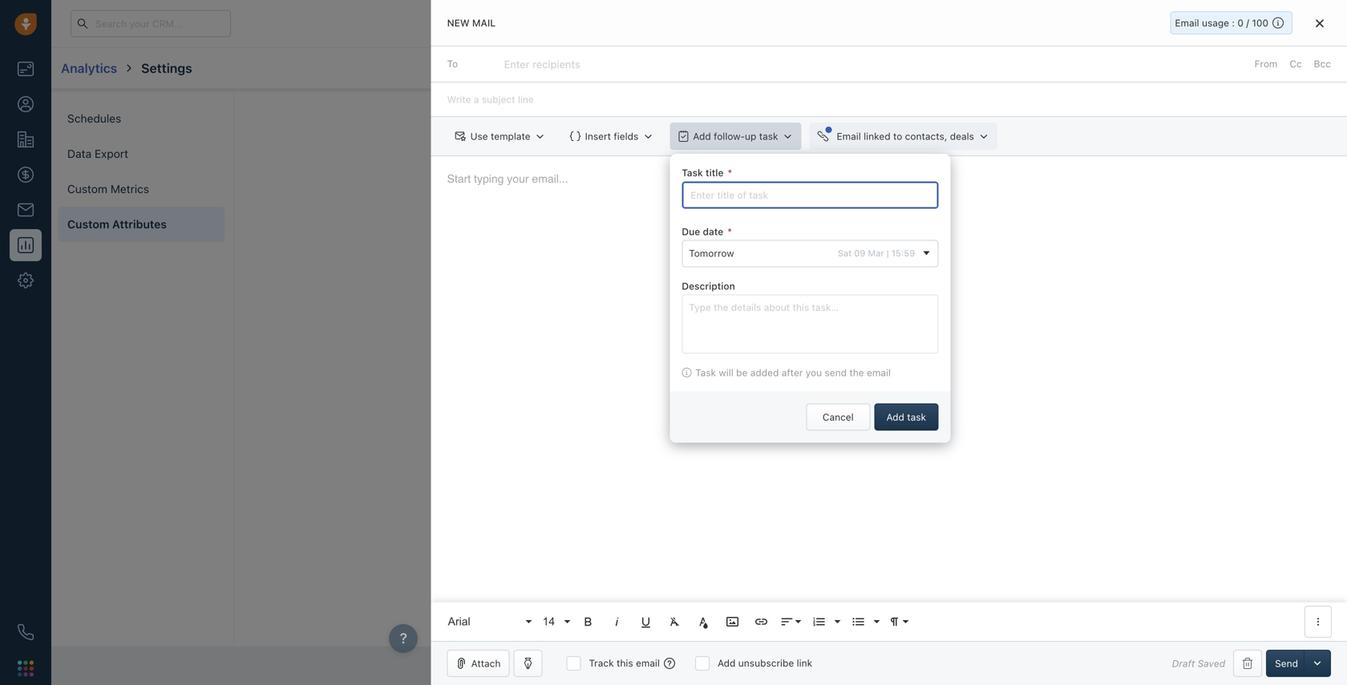 Task type: locate. For each thing, give the bounding box(es) containing it.
email inside button
[[837, 131, 861, 142]]

cc
[[1290, 58, 1302, 69]]

1 vertical spatial task
[[696, 367, 716, 379]]

email
[[1175, 17, 1200, 28], [837, 131, 861, 142]]

task will be added after you send the email
[[696, 367, 891, 379]]

email right this
[[636, 658, 660, 669]]

new
[[447, 17, 470, 28]]

due date
[[682, 226, 724, 237]]

freshworks switcher image
[[18, 661, 34, 677]]

Type the details about this task… text field
[[682, 295, 939, 354]]

due
[[682, 226, 700, 237]]

task right cancel button
[[907, 412, 927, 423]]

Enter recipients text field
[[504, 51, 584, 77]]

email right the
[[867, 367, 891, 379]]

task inside add follow-up task 'dropdown button'
[[759, 131, 778, 142]]

task inside add task button
[[907, 412, 927, 423]]

|
[[887, 248, 889, 259]]

add unsubscribe link
[[718, 658, 813, 669]]

new mail
[[447, 17, 496, 28]]

tomorrow
[[689, 248, 734, 259]]

task right up
[[759, 131, 778, 142]]

1 vertical spatial email
[[837, 131, 861, 142]]

0 vertical spatial email
[[867, 367, 891, 379]]

phone element
[[10, 617, 42, 649]]

deals
[[950, 131, 975, 142]]

send button
[[1267, 651, 1307, 678]]

date
[[703, 226, 724, 237]]

task left the will at the bottom of page
[[696, 367, 716, 379]]

task left the title
[[682, 167, 703, 179]]

description
[[682, 281, 735, 292]]

0 vertical spatial email
[[1175, 17, 1200, 28]]

close image
[[1316, 19, 1324, 28]]

add inside button
[[887, 412, 905, 423]]

100
[[1252, 17, 1269, 28]]

arial button
[[442, 606, 534, 638]]

1 horizontal spatial add
[[718, 658, 736, 669]]

0 horizontal spatial email
[[636, 658, 660, 669]]

1 horizontal spatial email
[[867, 367, 891, 379]]

15:59
[[892, 248, 915, 259]]

application
[[431, 156, 1348, 642]]

add
[[693, 131, 711, 142], [887, 412, 905, 423], [718, 658, 736, 669]]

1 horizontal spatial task
[[907, 412, 927, 423]]

0 horizontal spatial email
[[837, 131, 861, 142]]

1 vertical spatial task
[[907, 412, 927, 423]]

1 vertical spatial add
[[887, 412, 905, 423]]

2 vertical spatial add
[[718, 658, 736, 669]]

be
[[736, 367, 748, 379]]

dialog
[[431, 0, 1348, 686]]

title
[[706, 167, 724, 179]]

add right cancel button
[[887, 412, 905, 423]]

task
[[759, 131, 778, 142], [907, 412, 927, 423]]

this
[[617, 658, 633, 669]]

2 horizontal spatial add
[[887, 412, 905, 423]]

usage
[[1202, 17, 1230, 28]]

contacts,
[[905, 131, 948, 142]]

email left "usage"
[[1175, 17, 1200, 28]]

use template
[[471, 131, 531, 142]]

add left unsubscribe
[[718, 658, 736, 669]]

task title
[[682, 167, 724, 179]]

0 vertical spatial add
[[693, 131, 711, 142]]

1
[[1242, 13, 1247, 23]]

add left follow-
[[693, 131, 711, 142]]

attach button
[[447, 651, 510, 678]]

email
[[867, 367, 891, 379], [636, 658, 660, 669]]

email usage : 0 / 100
[[1175, 17, 1269, 28]]

email left linked
[[837, 131, 861, 142]]

mail
[[472, 17, 496, 28]]

0 vertical spatial task
[[682, 167, 703, 179]]

0 vertical spatial task
[[759, 131, 778, 142]]

add inside 'dropdown button'
[[693, 131, 711, 142]]

cancel button
[[806, 404, 871, 431]]

phone image
[[18, 625, 34, 641]]

insert
[[585, 131, 611, 142]]

0 horizontal spatial task
[[759, 131, 778, 142]]

add for add task
[[887, 412, 905, 423]]

cancel
[[823, 412, 854, 423]]

0 horizontal spatial add
[[693, 131, 711, 142]]

task
[[682, 167, 703, 179], [696, 367, 716, 379]]

0
[[1238, 17, 1244, 28]]

track this email
[[589, 658, 660, 669]]

template
[[491, 131, 531, 142]]

from
[[1255, 58, 1278, 69]]

email linked to contacts, deals
[[837, 131, 975, 142]]

after
[[782, 367, 803, 379]]

add for add unsubscribe link
[[718, 658, 736, 669]]

/
[[1247, 17, 1250, 28]]

1 horizontal spatial email
[[1175, 17, 1200, 28]]



Task type: describe. For each thing, give the bounding box(es) containing it.
fields
[[614, 131, 639, 142]]

unsubscribe
[[739, 658, 794, 669]]

you
[[806, 367, 822, 379]]

linked
[[864, 131, 891, 142]]

Task title text field
[[682, 182, 939, 209]]

follow-
[[714, 131, 745, 142]]

14
[[543, 616, 555, 628]]

track
[[589, 658, 614, 669]]

send
[[1275, 659, 1299, 670]]

arial
[[448, 616, 471, 628]]

add task
[[887, 412, 927, 423]]

more misc image
[[1311, 615, 1326, 630]]

:
[[1232, 17, 1235, 28]]

Write a subject line text field
[[431, 83, 1348, 116]]

mar
[[868, 248, 884, 259]]

task for task title
[[682, 167, 703, 179]]

email for email linked to contacts, deals
[[837, 131, 861, 142]]

draft saved
[[1172, 658, 1226, 670]]

added
[[751, 367, 779, 379]]

add task button
[[875, 404, 939, 431]]

the
[[850, 367, 864, 379]]

email for email usage : 0 / 100
[[1175, 17, 1200, 28]]

Search your CRM... text field
[[71, 10, 231, 37]]

attach
[[471, 659, 501, 670]]

application containing arial
[[431, 156, 1348, 642]]

task for task will be added after you send the email
[[696, 367, 716, 379]]

saved
[[1198, 658, 1226, 670]]

bcc
[[1314, 58, 1332, 69]]

will
[[719, 367, 734, 379]]

add follow-up task
[[693, 131, 778, 142]]

use template button
[[447, 123, 554, 150]]

insert fields button
[[562, 123, 662, 150]]

send
[[825, 367, 847, 379]]

14 button
[[537, 606, 572, 638]]

dialog containing arial
[[431, 0, 1348, 686]]

sat
[[838, 248, 852, 259]]

1 vertical spatial email
[[636, 658, 660, 669]]

add follow-up task button
[[670, 123, 802, 150]]

link
[[797, 658, 813, 669]]

up
[[745, 131, 757, 142]]

use
[[471, 131, 488, 142]]

add for add follow-up task
[[693, 131, 711, 142]]

to
[[447, 58, 458, 69]]

09
[[854, 248, 866, 259]]

email linked to contacts, deals button
[[810, 123, 998, 150]]

draft
[[1172, 658, 1195, 670]]

to
[[894, 131, 903, 142]]

insert fields
[[585, 131, 639, 142]]

sat 09 mar | 15:59
[[838, 248, 915, 259]]

1 link
[[1225, 10, 1252, 37]]



Task type: vqa. For each thing, say whether or not it's contained in the screenshot.
the Explore plans link
no



